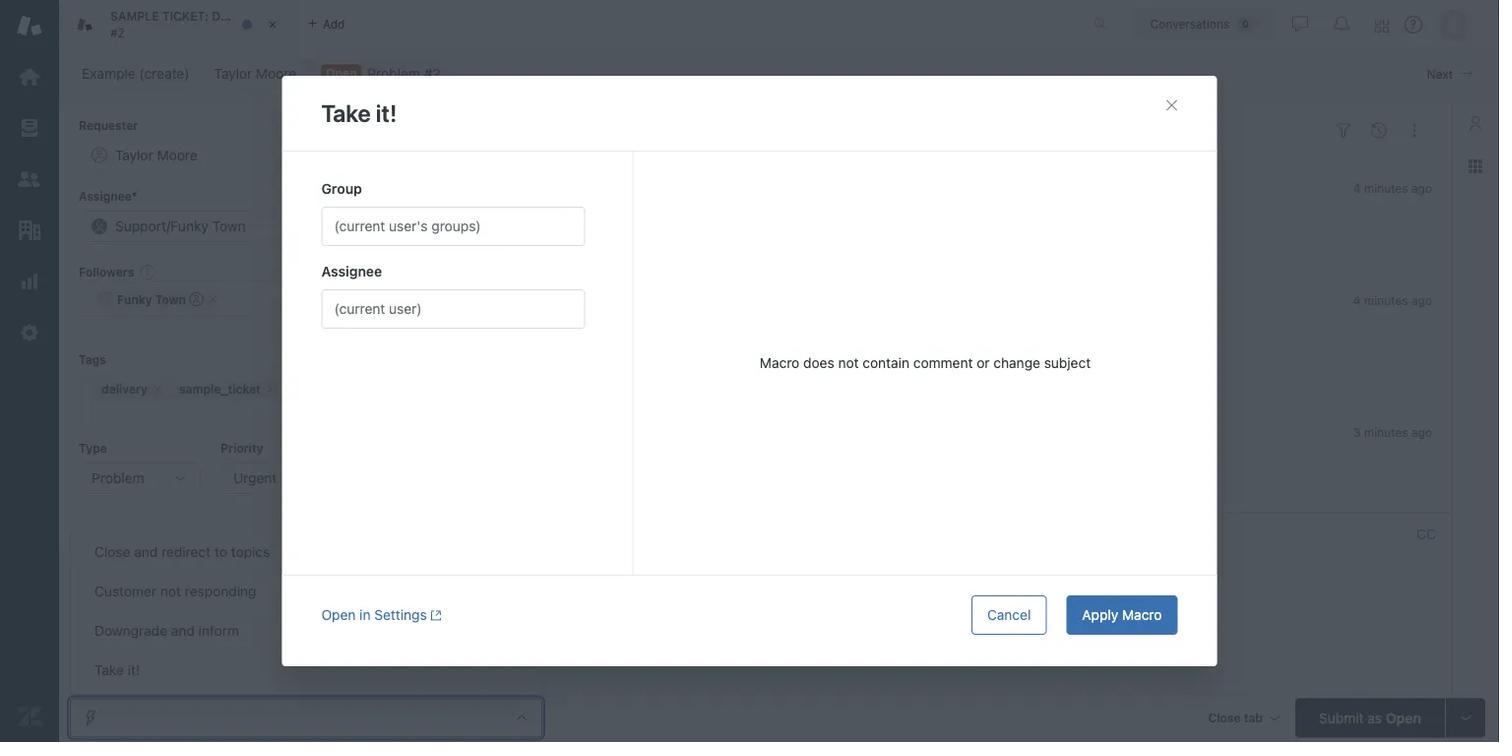 Task type: vqa. For each thing, say whether or not it's contained in the screenshot.
the right received
yes



Task type: describe. For each thing, give the bounding box(es) containing it.
issue
[[887, 374, 920, 390]]

2 vertical spatial that
[[746, 374, 771, 390]]

hi taylor, we are sorry to hear that you received a damaged product. thank you for bringing this to our attention.
[[437, 338, 1151, 355]]

for
[[945, 338, 962, 355]]

to left me
[[636, 242, 649, 258]]

customer not responding element
[[95, 582, 256, 602]]

3
[[1354, 426, 1361, 440]]

close image
[[263, 15, 283, 34]]

2 avatar image from the top
[[382, 290, 421, 330]]

zendesk image
[[17, 704, 42, 729]]

could you provide us with your order number so that we can solve this issue right away?
[[437, 374, 996, 390]]

downgrade
[[95, 623, 167, 639]]

moore inside secondary element
[[256, 65, 296, 82]]

macro does not contain comment or change subject
[[760, 355, 1091, 371]]

tabs tab list
[[59, 0, 1073, 49]]

thank
[[875, 338, 914, 355]]

take it! element
[[95, 661, 140, 680]]

settings
[[374, 607, 427, 623]]

secondary element
[[59, 54, 1499, 94]]

downgrade and inform
[[95, 623, 239, 639]]

solve
[[823, 374, 856, 390]]

0 horizontal spatial macro
[[760, 355, 800, 371]]

as
[[1368, 710, 1382, 726]]

assignee*
[[79, 189, 137, 203]]

4 for hi taylor, we are sorry to hear that you received a damaged product. thank you for bringing this to our attention.
[[1353, 294, 1361, 308]]

1 horizontal spatial in
[[682, 206, 693, 222]]

apply
[[1082, 607, 1119, 623]]

our
[[1065, 338, 1086, 355]]

1 horizontal spatial moore
[[610, 527, 647, 541]]

assignee
[[321, 263, 382, 280]]

group
[[321, 181, 362, 197]]

hi for hi taylor, we are sorry to hear that you received a damaged product. thank you for bringing this to our attention.
[[437, 338, 450, 355]]

a left damaged
[[743, 338, 751, 355]]

inform
[[198, 623, 239, 639]]

has
[[944, 206, 967, 222]]

user's
[[389, 218, 428, 234]]

next
[[1427, 67, 1453, 81]]

contain
[[863, 355, 910, 371]]

ago for attention.
[[1412, 294, 1432, 308]]

0 horizontal spatial you
[[478, 374, 501, 390]]

open in settings
[[321, 607, 427, 623]]

open for open
[[326, 66, 357, 80]]

cc
[[1417, 526, 1436, 542]]

1 vertical spatial it!
[[128, 662, 140, 678]]

example
[[82, 65, 135, 82]]

cc button
[[1417, 525, 1436, 543]]

right
[[923, 374, 953, 390]]

replacement
[[522, 242, 601, 258]]

add link (cmd k) image
[[526, 663, 541, 678]]

apps image
[[1468, 158, 1484, 174]]

are
[[521, 338, 541, 355]]

customer not responding
[[95, 583, 256, 600]]

take it button
[[308, 186, 343, 207]]

unfollow
[[296, 265, 343, 279]]

close modal image
[[1164, 97, 1180, 113]]

in inside open in settings link
[[360, 607, 371, 623]]

number
[[675, 374, 723, 390]]

1 vertical spatial this
[[860, 374, 883, 390]]

3 minutes ago
[[1354, 426, 1432, 440]]

1 avatar image from the top
[[382, 178, 421, 217]]

add attachment image
[[490, 663, 506, 678]]

comment
[[913, 355, 973, 371]]

open link
[[308, 60, 453, 88]]

type
[[79, 442, 107, 455]]

user)
[[389, 301, 422, 317]]

0 horizontal spatial that
[[630, 338, 655, 355]]

4 minutes ago text field
[[1353, 181, 1432, 195]]

3 minutes from the top
[[1364, 426, 1408, 440]]

or inside conversationlabel log
[[676, 242, 689, 258]]

it
[[335, 189, 343, 203]]

product.
[[817, 338, 871, 355]]

so
[[727, 374, 742, 390]]

issued
[[729, 242, 770, 258]]

attention.
[[1090, 338, 1151, 355]]

hi for hi there, i received my armchair today in the mail and i noticed that the material has a tear in it.
[[437, 206, 450, 222]]

unfollow button
[[296, 263, 343, 281]]

close
[[95, 544, 130, 560]]

example (create)
[[82, 65, 189, 82]]

damaged
[[754, 338, 814, 355]]

hi there, i received my armchair today in the mail and i noticed that the material has a tear in it.
[[437, 206, 1038, 222]]

armchair
[[583, 206, 639, 222]]

customer context image
[[1468, 115, 1484, 131]]

minutes for hi there, i received my armchair today in the mail and i noticed that the material has a tear in it.
[[1364, 181, 1408, 195]]

reporting image
[[17, 269, 42, 294]]

take it
[[308, 189, 343, 203]]

to left hear
[[581, 338, 594, 355]]

product
[[270, 9, 316, 23]]

to left be
[[693, 242, 706, 258]]

0 horizontal spatial i
[[437, 242, 441, 258]]

assign
[[437, 314, 474, 328]]

to left topics
[[215, 544, 227, 560]]

4 minutes ago for hi there, i received my armchair today in the mail and i noticed that the material has a tear in it.
[[1353, 181, 1432, 195]]

bringing
[[966, 338, 1018, 355]]

open for open in settings
[[321, 607, 356, 623]]

get started image
[[17, 64, 42, 90]]

take
[[308, 189, 332, 203]]

order
[[637, 374, 671, 390]]

1 horizontal spatial i
[[495, 206, 499, 222]]

tab containing sample ticket: damaged product
[[59, 0, 316, 49]]

Subject field
[[378, 109, 1322, 133]]

i would like a replacement sent to me or to be issued a refund.
[[437, 242, 831, 258]]

assign button
[[437, 312, 474, 330]]

could
[[437, 374, 474, 390]]

us
[[556, 374, 571, 390]]

taylor moore link
[[201, 60, 309, 88]]

insert emojis image
[[455, 663, 471, 678]]

1 horizontal spatial taylor moore
[[572, 527, 647, 541]]

taylor,
[[454, 338, 495, 355]]

conversations button
[[1129, 8, 1275, 40]]

to left our
[[1049, 338, 1062, 355]]

responding
[[185, 583, 256, 600]]

cancel
[[987, 607, 1031, 623]]

example (create) button
[[69, 60, 202, 88]]



Task type: locate. For each thing, give the bounding box(es) containing it.
open right taylor moore link at the top
[[326, 66, 357, 80]]

(current
[[334, 218, 385, 234], [334, 301, 385, 317]]

1 vertical spatial take it!
[[95, 662, 140, 678]]

taylor moore
[[214, 65, 296, 82], [572, 527, 647, 541]]

2 the from the left
[[865, 206, 886, 222]]

macro
[[760, 355, 800, 371], [1122, 607, 1162, 623]]

open
[[326, 66, 357, 80], [321, 607, 356, 623], [1386, 710, 1421, 726]]

avatar image left assign
[[382, 290, 421, 330]]

1 vertical spatial we
[[775, 374, 793, 390]]

customers image
[[17, 166, 42, 192]]

ago for it.
[[1412, 181, 1432, 195]]

can
[[796, 374, 819, 390]]

(current for (current user's groups)
[[334, 218, 385, 234]]

2 horizontal spatial that
[[837, 206, 862, 222]]

0 horizontal spatial or
[[676, 242, 689, 258]]

you up macro does not contain comment or change subject
[[918, 338, 941, 355]]

2 vertical spatial open
[[1386, 710, 1421, 726]]

1 horizontal spatial or
[[977, 355, 990, 371]]

take it! dialog
[[282, 76, 1217, 666]]

format text image
[[419, 663, 435, 678]]

my
[[560, 206, 579, 222]]

0 horizontal spatial the
[[697, 206, 717, 222]]

2 horizontal spatial i
[[778, 206, 782, 222]]

zendesk products image
[[1375, 19, 1389, 33]]

priority
[[221, 442, 263, 455]]

0 vertical spatial hi
[[437, 206, 450, 222]]

(current user's groups)
[[334, 218, 481, 234]]

i
[[495, 206, 499, 222], [778, 206, 782, 222], [437, 242, 441, 258]]

0 vertical spatial take
[[321, 99, 371, 127]]

and
[[751, 206, 774, 222], [134, 544, 158, 560], [171, 623, 195, 639]]

that right hear
[[630, 338, 655, 355]]

take inside take it! dialog
[[321, 99, 371, 127]]

1 vertical spatial taylor moore
[[572, 527, 647, 541]]

1 vertical spatial or
[[977, 355, 990, 371]]

2 horizontal spatial and
[[751, 206, 774, 222]]

received up could you provide us with your order number so that we can solve this issue right away?
[[685, 338, 739, 355]]

refund.
[[785, 242, 831, 258]]

draft mode image
[[384, 663, 400, 678]]

0 horizontal spatial take it!
[[95, 662, 140, 678]]

and for close and redirect to topics
[[134, 544, 158, 560]]

1 ago from the top
[[1412, 181, 1432, 195]]

submit as open
[[1319, 710, 1421, 726]]

(current down it
[[334, 218, 385, 234]]

taylor inside taylor moore link
[[214, 65, 252, 82]]

in left it.
[[1011, 206, 1022, 222]]

taylor moore inside secondary element
[[214, 65, 296, 82]]

minutes for hi taylor, we are sorry to hear that you received a damaged product. thank you for bringing this to our attention.
[[1364, 294, 1408, 308]]

sample ticket: damaged product #2
[[110, 9, 316, 39]]

it! down open link
[[376, 99, 397, 127]]

macro inside button
[[1122, 607, 1162, 623]]

1 vertical spatial open
[[321, 607, 356, 623]]

0 vertical spatial minutes
[[1364, 181, 1408, 195]]

and inside conversationlabel log
[[751, 206, 774, 222]]

subject
[[1044, 355, 1091, 371]]

in
[[682, 206, 693, 222], [1011, 206, 1022, 222], [360, 607, 371, 623]]

take down open link
[[321, 99, 371, 127]]

received left my at left top
[[502, 206, 557, 222]]

close and redirect to topics
[[95, 544, 270, 560]]

0 vertical spatial open
[[326, 66, 357, 80]]

or down "bringing"
[[977, 355, 990, 371]]

and left 'inform'
[[171, 623, 195, 639]]

1 vertical spatial taylor
[[572, 527, 607, 541]]

1 vertical spatial avatar image
[[382, 290, 421, 330]]

your
[[605, 374, 633, 390]]

or inside take it! dialog
[[977, 355, 990, 371]]

we left can
[[775, 374, 793, 390]]

2 horizontal spatial in
[[1011, 206, 1022, 222]]

3 minutes ago text field
[[1354, 426, 1432, 440]]

macro down damaged
[[760, 355, 800, 371]]

tags
[[79, 353, 106, 366]]

1 vertical spatial 4
[[1353, 294, 1361, 308]]

0 horizontal spatial not
[[160, 583, 181, 600]]

1 vertical spatial that
[[630, 338, 655, 355]]

open inside open link
[[326, 66, 357, 80]]

a right like
[[511, 242, 518, 258]]

that right 'so'
[[746, 374, 771, 390]]

1 vertical spatial moore
[[610, 527, 647, 541]]

0 vertical spatial and
[[751, 206, 774, 222]]

and for downgrade and inform
[[171, 623, 195, 639]]

groups)
[[432, 218, 481, 234]]

Public reply composer text field
[[372, 555, 1443, 596]]

#2
[[110, 26, 125, 39]]

tear
[[982, 206, 1007, 222]]

take it!
[[321, 99, 397, 127], [95, 662, 140, 678]]

0 vertical spatial (current
[[334, 218, 385, 234]]

open inside open in settings link
[[321, 607, 356, 623]]

not up downgrade and inform
[[160, 583, 181, 600]]

it! down the downgrade
[[128, 662, 140, 678]]

avatar image
[[382, 178, 421, 217], [382, 290, 421, 330]]

change
[[994, 355, 1041, 371]]

apply macro
[[1082, 607, 1162, 623]]

with
[[575, 374, 601, 390]]

1 vertical spatial not
[[160, 583, 181, 600]]

1 horizontal spatial we
[[775, 374, 793, 390]]

2 horizontal spatial you
[[918, 338, 941, 355]]

0 vertical spatial taylor
[[214, 65, 252, 82]]

1 vertical spatial 4 minutes ago
[[1353, 294, 1432, 308]]

in right 'today'
[[682, 206, 693, 222]]

open left settings in the left of the page
[[321, 607, 356, 623]]

main element
[[0, 0, 59, 742]]

1 (current from the top
[[334, 218, 385, 234]]

you right could
[[478, 374, 501, 390]]

3 ago from the top
[[1412, 426, 1432, 440]]

0 vertical spatial not
[[838, 355, 859, 371]]

open in settings link
[[321, 606, 442, 624]]

1 vertical spatial hi
[[437, 338, 450, 355]]

not inside take it! dialog
[[838, 355, 859, 371]]

this up the change
[[1022, 338, 1045, 355]]

2 vertical spatial and
[[171, 623, 195, 639]]

0 vertical spatial taylor moore
[[214, 65, 296, 82]]

zendesk support image
[[17, 13, 42, 38]]

2 vertical spatial minutes
[[1364, 426, 1408, 440]]

the left material
[[865, 206, 886, 222]]

a right the has
[[971, 206, 978, 222]]

2 (current from the top
[[334, 301, 385, 317]]

2 vertical spatial ago
[[1412, 426, 1432, 440]]

0 vertical spatial this
[[1022, 338, 1045, 355]]

customer
[[95, 583, 157, 600]]

would
[[444, 242, 482, 258]]

2 ago from the top
[[1412, 294, 1432, 308]]

we left are
[[499, 338, 517, 355]]

(opens in a new tab) image
[[427, 610, 442, 621]]

1 horizontal spatial received
[[685, 338, 739, 355]]

hi down assign button
[[437, 338, 450, 355]]

conversations
[[1151, 17, 1230, 31]]

urgent
[[233, 470, 277, 486]]

0 vertical spatial or
[[676, 242, 689, 258]]

it.
[[1025, 206, 1038, 222]]

1 4 from the top
[[1353, 181, 1361, 195]]

close and redirect to topics element
[[95, 542, 270, 562]]

1 horizontal spatial you
[[658, 338, 681, 355]]

problem
[[92, 470, 144, 486]]

i left noticed
[[778, 206, 782, 222]]

1 vertical spatial and
[[134, 544, 158, 560]]

2 4 minutes ago from the top
[[1353, 294, 1432, 308]]

0 vertical spatial moore
[[256, 65, 296, 82]]

take it! down open link
[[321, 99, 397, 127]]

0 horizontal spatial take
[[95, 662, 124, 678]]

i left would
[[437, 242, 441, 258]]

0 horizontal spatial it!
[[128, 662, 140, 678]]

2 4 from the top
[[1353, 294, 1361, 308]]

(current user)
[[334, 301, 422, 317]]

0 vertical spatial we
[[499, 338, 517, 355]]

0 vertical spatial received
[[502, 206, 557, 222]]

0 vertical spatial avatar image
[[382, 178, 421, 217]]

or right me
[[676, 242, 689, 258]]

1 horizontal spatial take
[[321, 99, 371, 127]]

urgent button
[[221, 463, 343, 494]]

take down the downgrade
[[95, 662, 124, 678]]

it! inside dialog
[[376, 99, 397, 127]]

mail
[[721, 206, 747, 222]]

and right close at the bottom left
[[134, 544, 158, 560]]

sorry
[[545, 338, 577, 355]]

provide
[[505, 374, 552, 390]]

1 horizontal spatial macro
[[1122, 607, 1162, 623]]

events image
[[1371, 123, 1387, 139]]

macro right apply
[[1122, 607, 1162, 623]]

be
[[710, 242, 726, 258]]

today
[[643, 206, 678, 222]]

0 vertical spatial take it!
[[321, 99, 397, 127]]

hi left there, on the left of page
[[437, 206, 450, 222]]

1 horizontal spatial this
[[1022, 338, 1045, 355]]

1 vertical spatial macro
[[1122, 607, 1162, 623]]

downgrade and inform element
[[95, 621, 239, 641]]

1 horizontal spatial it!
[[376, 99, 397, 127]]

1 vertical spatial take
[[95, 662, 124, 678]]

None field
[[106, 709, 506, 727]]

(create)
[[139, 65, 189, 82]]

received
[[502, 206, 557, 222], [685, 338, 739, 355]]

tab
[[59, 0, 316, 49]]

1 horizontal spatial and
[[171, 623, 195, 639]]

conversationlabel log
[[362, 162, 1452, 512]]

a right issued at the top
[[774, 242, 782, 258]]

1 horizontal spatial that
[[746, 374, 771, 390]]

open right the as
[[1386, 710, 1421, 726]]

topics
[[231, 544, 270, 560]]

1 horizontal spatial take it!
[[321, 99, 397, 127]]

this down contain
[[860, 374, 883, 390]]

get help image
[[1405, 16, 1423, 33]]

0 horizontal spatial taylor
[[214, 65, 252, 82]]

ago
[[1412, 181, 1432, 195], [1412, 294, 1432, 308], [1412, 426, 1432, 440]]

take inside take it! element
[[95, 662, 124, 678]]

organizations image
[[17, 218, 42, 243]]

2 hi from the top
[[437, 338, 450, 355]]

1 vertical spatial received
[[685, 338, 739, 355]]

that right noticed
[[837, 206, 862, 222]]

(current for (current user)
[[334, 301, 385, 317]]

admin image
[[17, 320, 42, 346]]

1 horizontal spatial the
[[865, 206, 886, 222]]

there,
[[454, 206, 491, 222]]

0 vertical spatial 4 minutes ago
[[1353, 181, 1432, 195]]

1 vertical spatial (current
[[334, 301, 385, 317]]

like
[[486, 242, 507, 258]]

1 4 minutes ago from the top
[[1353, 181, 1432, 195]]

submit
[[1319, 710, 1364, 726]]

0 horizontal spatial this
[[860, 374, 883, 390]]

take it! down the downgrade
[[95, 662, 140, 678]]

damaged
[[212, 9, 267, 23]]

(current down 'assignee'
[[334, 301, 385, 317]]

0 horizontal spatial moore
[[256, 65, 296, 82]]

ticket:
[[162, 9, 209, 23]]

it!
[[376, 99, 397, 127], [128, 662, 140, 678]]

next button
[[1415, 58, 1485, 90]]

the left mail
[[697, 206, 717, 222]]

2 minutes from the top
[[1364, 294, 1408, 308]]

0 vertical spatial that
[[837, 206, 862, 222]]

cancel button
[[972, 596, 1047, 635]]

0 vertical spatial it!
[[376, 99, 397, 127]]

0 horizontal spatial in
[[360, 607, 371, 623]]

0 horizontal spatial received
[[502, 206, 557, 222]]

views image
[[17, 115, 42, 141]]

in left settings in the left of the page
[[360, 607, 371, 623]]

1 vertical spatial minutes
[[1364, 294, 1408, 308]]

moore
[[256, 65, 296, 82], [610, 527, 647, 541]]

me
[[653, 242, 672, 258]]

1 horizontal spatial not
[[838, 355, 859, 371]]

4 minutes ago for hi taylor, we are sorry to hear that you received a damaged product. thank you for bringing this to our attention.
[[1353, 294, 1432, 308]]

0 vertical spatial macro
[[760, 355, 800, 371]]

and right mail
[[751, 206, 774, 222]]

0 horizontal spatial we
[[499, 338, 517, 355]]

1 hi from the top
[[437, 206, 450, 222]]

take
[[321, 99, 371, 127], [95, 662, 124, 678]]

minutes
[[1364, 181, 1408, 195], [1364, 294, 1408, 308], [1364, 426, 1408, 440]]

you
[[658, 338, 681, 355], [918, 338, 941, 355], [478, 374, 501, 390]]

0 vertical spatial ago
[[1412, 181, 1432, 195]]

1 the from the left
[[697, 206, 717, 222]]

apply macro button
[[1067, 596, 1178, 635]]

avatar image up (current user's groups)
[[382, 178, 421, 217]]

0 horizontal spatial and
[[134, 544, 158, 560]]

to
[[636, 242, 649, 258], [693, 242, 706, 258], [581, 338, 594, 355], [1049, 338, 1062, 355], [215, 544, 227, 560]]

does
[[803, 355, 835, 371]]

the
[[697, 206, 717, 222], [865, 206, 886, 222]]

take it! inside dialog
[[321, 99, 397, 127]]

0 horizontal spatial taylor moore
[[214, 65, 296, 82]]

0 vertical spatial 4
[[1353, 181, 1361, 195]]

i right there, on the left of page
[[495, 206, 499, 222]]

away?
[[957, 374, 996, 390]]

sample
[[110, 9, 159, 23]]

you up order
[[658, 338, 681, 355]]

not down product.
[[838, 355, 859, 371]]

a
[[971, 206, 978, 222], [511, 242, 518, 258], [774, 242, 782, 258], [743, 338, 751, 355]]

4 for hi there, i received my armchair today in the mail and i noticed that the material has a tear in it.
[[1353, 181, 1361, 195]]

4 minutes ago text field
[[1353, 294, 1432, 308]]

1 minutes from the top
[[1364, 181, 1408, 195]]

1 vertical spatial ago
[[1412, 294, 1432, 308]]

noticed
[[785, 206, 833, 222]]

1 horizontal spatial taylor
[[572, 527, 607, 541]]



